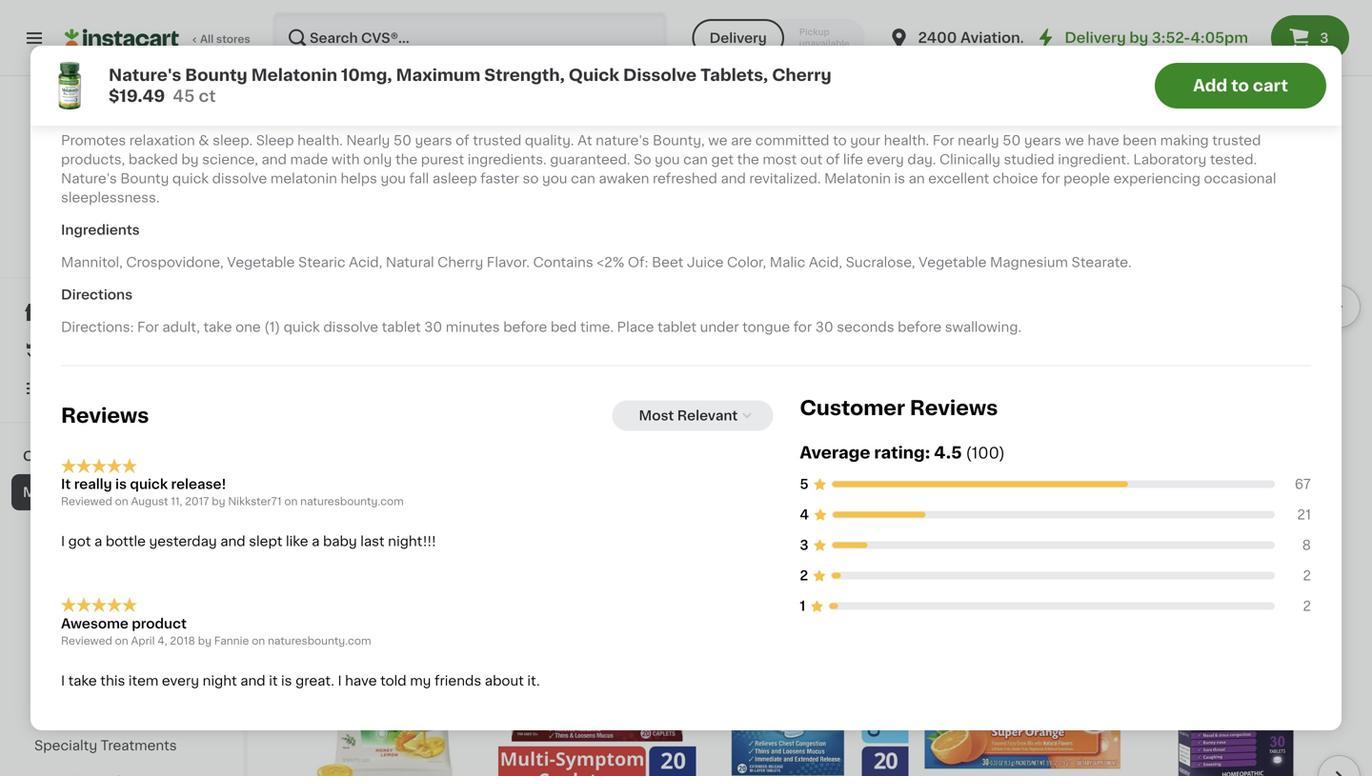 Task type: vqa. For each thing, say whether or not it's contained in the screenshot.


Task type: locate. For each thing, give the bounding box(es) containing it.
all
[[724, 6, 738, 17], [200, 34, 214, 44]]

product
[[132, 665, 187, 678]]

view more link down cart
[[1249, 99, 1334, 118]]

1 horizontal spatial 49
[[746, 359, 761, 369]]

49 inside $ 15 49
[[746, 359, 761, 369]]

49 right 19
[[321, 359, 336, 369]]

2 $ from the left
[[715, 359, 722, 369]]

view more down cart
[[1249, 102, 1321, 115]]

aids
[[76, 667, 105, 680]]

all inside the view all link
[[724, 6, 738, 17]]

1 vertical spatial quick
[[284, 368, 320, 381]]

4 $ from the left
[[928, 359, 935, 369]]

1 vertical spatial view
[[1249, 102, 1282, 115]]

0 vertical spatial with
[[332, 200, 360, 213]]

more down cart
[[1285, 102, 1321, 115]]

1 vertical spatial view more link
[[1249, 569, 1334, 588]]

49 for 19
[[321, 359, 336, 369]]

melatonin down kenvue it pays to be prepared check the ingredients in your medicine use only 1 product that contains acetominophen at a time band-aid is a registered trademark. mcneil consumer pharmaceuticals co. 2023 use products only as directed. jjci 2023 image
[[251, 67, 337, 83]]

2400 aviation dr button
[[888, 11, 1041, 65]]

so
[[523, 219, 539, 233]]

1 99 from the left
[[533, 359, 548, 369]]

i take this item every night and it is great. i have told my friends about it.
[[61, 722, 540, 735]]

2 product group from the left
[[499, 150, 696, 506]]

0 vertical spatial more
[[1285, 102, 1321, 115]]

0 horizontal spatial to
[[833, 181, 847, 194]]

49 inside $ 19 49
[[321, 359, 336, 369]]

1 vertical spatial to
[[833, 181, 847, 194]]

1 vertical spatial sleep
[[34, 667, 72, 680]]

$ 19 49
[[290, 358, 336, 378]]

0 horizontal spatial we
[[708, 181, 728, 194]]

0 horizontal spatial 21
[[935, 358, 957, 378]]

reviewed down aids
[[61, 683, 112, 694]]

store
[[110, 212, 138, 222]]

& right got
[[98, 595, 109, 608]]

earn
[[44, 250, 68, 261]]

view more
[[1249, 102, 1321, 115], [1249, 572, 1321, 585]]

99 right 14
[[1172, 359, 1187, 369]]

add down 4:05pm
[[1193, 78, 1228, 94]]

of left life
[[826, 200, 840, 213]]

helps
[[341, 219, 377, 233]]

1 15 from the left
[[722, 358, 744, 378]]

1 vertical spatial take
[[68, 722, 97, 735]]

on left august
[[115, 544, 128, 554]]

health. up made
[[297, 181, 343, 194]]

delivery down view all
[[710, 31, 767, 45]]

(424)
[[994, 461, 1022, 472]]

1 horizontal spatial ct
[[941, 476, 952, 487]]

0 horizontal spatial is
[[115, 525, 127, 539]]

and left slept
[[220, 583, 245, 596]]

items for nature's bounty acidophilus probiotic, tablets
[[832, 484, 871, 497]]

by right 2018
[[198, 683, 211, 694]]

you down only
[[381, 219, 406, 233]]

take up specialty
[[68, 722, 97, 735]]

add up ingredient.
[[1078, 167, 1106, 180]]

cold & flu
[[34, 522, 103, 535]]

2 50 from the left
[[1003, 181, 1021, 194]]

add button for nature's bounty acidophilus probiotic, tablets
[[829, 156, 903, 190]]

0 horizontal spatial sleep
[[34, 667, 72, 680]]

cold
[[23, 450, 55, 463], [34, 522, 66, 535]]

& for cold & flu
[[69, 522, 80, 535]]

yesterday
[[149, 583, 217, 596]]

nature's for nature's bounty melatonin rapid release softgels
[[499, 402, 555, 415]]

3 $ from the left
[[502, 359, 509, 369]]

dissolve
[[623, 67, 697, 83]]

1 horizontal spatial 50
[[1003, 181, 1021, 194]]

items up night!!!
[[407, 503, 445, 516]]

& inside stomach & digestion link
[[98, 595, 109, 608]]

can down guaranteed.
[[571, 219, 595, 233]]

reviewed inside it really is quick release! reviewed on august 11, 2017 by nikkster71 on naturesbounty.com
[[61, 544, 112, 554]]

can up refreshed
[[683, 200, 708, 213]]

i got a bottle yesterday and slept like a baby last night!!!
[[61, 583, 436, 596]]

quick up august
[[130, 525, 168, 539]]

relaxation
[[129, 181, 195, 194]]

cold down medicine
[[34, 522, 66, 535]]

1 49 from the left
[[321, 359, 336, 369]]

to up life
[[833, 181, 847, 194]]

add button up ingredient.
[[1042, 156, 1116, 190]]

1 product group from the left
[[286, 150, 483, 525]]

nearly
[[346, 181, 390, 194]]

we up ingredient.
[[1065, 181, 1084, 194]]

99 for 15
[[533, 359, 548, 369]]

$ inside the $ 14 99
[[1140, 359, 1147, 369]]

nature's up rapid
[[499, 402, 555, 415]]

5 product group from the left
[[1137, 150, 1334, 525]]

by inside delivery by 3:52-4:05pm link
[[1129, 31, 1148, 45]]

see down probiotic, at the bottom right
[[749, 484, 775, 497]]

dissolve
[[212, 219, 267, 233], [323, 368, 378, 381]]

0 vertical spatial ct
[[199, 88, 216, 104]]

reviews down gummies,
[[910, 445, 998, 465]]

1 vertical spatial with
[[70, 250, 94, 261]]

2 vertical spatial is
[[281, 722, 292, 735]]

committed
[[755, 181, 829, 194]]

products,
[[61, 200, 125, 213]]

flu
[[84, 522, 103, 535]]

add up purest
[[440, 167, 468, 180]]

1 horizontal spatial sleep
[[256, 181, 294, 194]]

for
[[1042, 219, 1060, 233], [793, 368, 812, 381]]

49
[[321, 359, 336, 369], [746, 359, 761, 369], [959, 359, 973, 369]]

choice
[[993, 219, 1038, 233]]

years
[[415, 181, 452, 194], [1024, 181, 1061, 194]]

trusted up ingredients.
[[473, 181, 522, 194]]

1 horizontal spatial every
[[867, 200, 904, 213]]

0 horizontal spatial ct
[[199, 88, 216, 104]]

0 horizontal spatial melatonin
[[251, 67, 337, 83]]

1 before from the left
[[503, 368, 547, 381]]

1 horizontal spatial tablet
[[657, 368, 697, 381]]

0 vertical spatial quick
[[172, 219, 209, 233]]

view more link down "67"
[[1249, 569, 1334, 588]]

4 add button from the left
[[1042, 156, 1116, 190]]

customer reviews
[[800, 445, 998, 465]]

3 product group from the left
[[711, 150, 909, 506]]

items down blueberry
[[1045, 503, 1083, 516]]

all left stores
[[200, 34, 214, 44]]

take left one
[[203, 368, 232, 381]]

1 horizontal spatial of
[[826, 200, 840, 213]]

1 the from the left
[[395, 200, 418, 213]]

2 horizontal spatial melatonin
[[824, 219, 891, 233]]

1 vertical spatial dissolve
[[323, 368, 378, 381]]

told
[[380, 722, 407, 735]]

add button for nature's bounty sleep3, gummies, blueberry flavored
[[1042, 156, 1116, 190]]

a right like
[[312, 583, 320, 596]]

0 horizontal spatial have
[[345, 722, 377, 735]]

service type group
[[692, 19, 865, 57]]

1 horizontal spatial all
[[724, 6, 738, 17]]

1 view more from the top
[[1249, 102, 1321, 115]]

view more link
[[1249, 99, 1334, 118], [1249, 569, 1334, 588]]

see eligible items for 19
[[324, 503, 445, 516]]

acidophilus
[[823, 402, 901, 415]]

0 horizontal spatial delivery
[[710, 31, 767, 45]]

30
[[424, 368, 442, 381], [815, 368, 833, 381], [1137, 476, 1151, 487]]

dissolve right 19
[[323, 368, 378, 381]]

2 horizontal spatial quick
[[284, 368, 320, 381]]

15 up probiotic, at the bottom right
[[722, 358, 744, 378]]

0 vertical spatial for
[[1042, 219, 1060, 233]]

friends
[[434, 722, 481, 735]]

the up fall
[[395, 200, 418, 213]]

50 right nearly
[[393, 181, 412, 194]]

every down your
[[867, 200, 904, 213]]

see eligible items for nature's bounty sleep3, gummies, blueberry flavored
[[962, 503, 1083, 516]]

sleep up made
[[256, 181, 294, 194]]

view more for first view more 'link' from the top
[[1249, 102, 1321, 115]]

eligible for nature's bounty sleep3, gummies, blueberry flavored
[[991, 503, 1041, 516]]

of up purest
[[456, 181, 469, 194]]

by inside it really is quick release! reviewed on august 11, 2017 by nikkster71 on naturesbounty.com
[[212, 544, 225, 554]]

2 reviewed from the top
[[61, 683, 112, 694]]

1 trusted from the left
[[473, 181, 522, 194]]

& left sleep.
[[198, 181, 209, 194]]

allergies link
[[11, 619, 232, 656]]

3 49 from the left
[[959, 359, 973, 369]]

out
[[800, 200, 823, 213]]

& left allergy
[[59, 450, 70, 463]]

cold up medicine
[[23, 450, 55, 463]]

0 horizontal spatial tablet
[[382, 368, 421, 381]]

49 for 15
[[746, 359, 761, 369]]

0 vertical spatial all
[[724, 6, 738, 17]]

swallowing.
[[945, 368, 1022, 381]]

delivery by 3:52-4:05pm link
[[1034, 27, 1248, 50]]

99 left bed
[[533, 359, 548, 369]]

melatonin inside nature's bounty melatonin 10mg, maximum strength, quick dissolve tablets, cherry $19.49 45 ct
[[251, 67, 337, 83]]

$ for $ 14 99
[[1140, 359, 1147, 369]]

we up get
[[708, 181, 728, 194]]

0 horizontal spatial all
[[200, 34, 214, 44]]

bounty
[[185, 67, 247, 83], [120, 219, 169, 233], [771, 402, 819, 415], [558, 402, 607, 415], [983, 402, 1032, 415]]

add button
[[404, 156, 478, 190], [617, 156, 690, 190], [829, 156, 903, 190], [1042, 156, 1116, 190]]

15 for $ 15 99
[[509, 358, 532, 378]]

0 vertical spatial dissolve
[[212, 219, 267, 233]]

4,
[[157, 683, 167, 694]]

cold & allergy essentials link
[[11, 438, 232, 475]]

product group containing 19
[[286, 150, 483, 525]]

bounty inside nature's bounty melatonin rapid release softgels
[[558, 402, 607, 415]]

0 horizontal spatial take
[[68, 722, 97, 735]]

see eligible items button
[[711, 474, 909, 506], [286, 493, 483, 525], [924, 493, 1121, 525], [1137, 493, 1334, 525]]

bounty down backed at the top left of the page
[[120, 219, 169, 233]]

product group containing 21
[[924, 150, 1121, 525]]

delivery for delivery by 3:52-4:05pm
[[1065, 31, 1126, 45]]

1 add button from the left
[[404, 156, 478, 190]]

sleep left aids
[[34, 667, 72, 680]]

0 vertical spatial for
[[933, 181, 954, 194]]

nature's inside nature's bounty melatonin rapid release softgels
[[499, 402, 555, 415]]

2 15 from the left
[[509, 358, 532, 378]]

naturesbounty.com up baby
[[300, 544, 404, 554]]

nature's for nature's bounty acidophilus probiotic, tablets (120)
[[711, 402, 767, 415]]

4 product group from the left
[[924, 150, 1121, 525]]

30 left seconds on the top right of the page
[[815, 368, 833, 381]]

melatonin for nature's bounty melatonin rapid release softgels
[[610, 402, 677, 415]]

the down are
[[737, 200, 759, 213]]

1 vertical spatial all
[[200, 34, 214, 44]]

1 vertical spatial cvs®
[[96, 250, 125, 261]]

by inside awesome product reviewed on april 4, 2018 by fannie on naturesbounty.com
[[198, 683, 211, 694]]

delivery
[[1065, 31, 1126, 45], [710, 31, 767, 45]]

49 inside $ 21 49
[[959, 359, 973, 369]]

naturesbounty.com up great.
[[268, 683, 371, 694]]

1 horizontal spatial with
[[332, 200, 360, 213]]

49 for 21
[[959, 359, 973, 369]]

$ for $ 15 99
[[502, 359, 509, 369]]

have inside promotes relaxation & sleep. sleep health. nearly 50 years of trusted quality. at nature's bounty, we are committed to your health. for nearly 50 years we have been making trusted products, backed by science, and made with only the purest ingredients. guaranteed. so you can get the most out of life every day. clinically studied ingredient. laboratory tested. nature's bounty quick dissolve melatonin helps you fall asleep faster so you can awaken refreshed and revitalized. melatonin is an excellent choice for people experiencing occasional sleeplessness.
[[1087, 181, 1119, 194]]

everyday store prices link
[[57, 210, 186, 225]]

nature's for nature's bounty melatonin 10mg, maximum strength, quick dissolve tablets, cherry $19.49 45 ct
[[109, 67, 181, 83]]

nearly
[[958, 181, 999, 194]]

details
[[61, 149, 109, 162]]

99 inside the $ 14 99
[[1172, 359, 1187, 369]]

all up delivery button
[[724, 6, 738, 17]]

1 $ from the left
[[290, 359, 297, 369]]

nature's up $19.49
[[109, 67, 181, 83]]

None search field
[[273, 11, 668, 65]]

0 vertical spatial 21
[[935, 358, 957, 378]]

0 vertical spatial every
[[867, 200, 904, 213]]

years up purest
[[415, 181, 452, 194]]

bounty up blueberry
[[983, 402, 1032, 415]]

see eligible items for nature's bounty acidophilus probiotic, tablets
[[749, 484, 871, 497]]

excellent
[[928, 219, 989, 233]]

1 vertical spatial view more
[[1249, 572, 1321, 585]]

0 vertical spatial 3
[[1320, 31, 1329, 45]]

& inside the cold & flu link
[[69, 522, 80, 535]]

5 $ from the left
[[1140, 359, 1147, 369]]

100% satisfaction guarantee button
[[30, 225, 213, 244]]

product group
[[286, 150, 483, 525], [499, 150, 696, 506], [711, 150, 909, 506], [924, 150, 1121, 525], [1137, 150, 1334, 525]]

are
[[731, 181, 752, 194]]

0 vertical spatial is
[[894, 219, 905, 233]]

0 horizontal spatial trusted
[[473, 181, 522, 194]]

melatonin up softgels at the left of page
[[610, 402, 677, 415]]

every right item
[[162, 722, 199, 735]]

&
[[198, 181, 209, 194], [59, 450, 70, 463], [69, 522, 80, 535], [98, 595, 109, 608]]

nature's down "products,"
[[61, 219, 117, 233]]

with inside promotes relaxation & sleep. sleep health. nearly 50 years of trusted quality. at nature's bounty, we are committed to your health. for nearly 50 years we have been making trusted products, backed by science, and made with only the purest ingredients. guaranteed. so you can get the most out of life every day. clinically studied ingredient. laboratory tested. nature's bounty quick dissolve melatonin helps you fall asleep faster so you can awaken refreshed and revitalized. melatonin is an excellent choice for people experiencing occasional sleeplessness.
[[332, 200, 360, 213]]

$ inside $ 21 49
[[928, 359, 935, 369]]

by up guarantee
[[181, 200, 199, 213]]

seconds
[[837, 368, 894, 381]]

0 vertical spatial cold
[[23, 450, 55, 463]]

1 vertical spatial is
[[115, 525, 127, 539]]

$ inside $ 15 99
[[502, 359, 509, 369]]

bounty inside nature's bounty melatonin 10mg, maximum strength, quick dissolve tablets, cherry $19.49 45 ct
[[185, 67, 247, 83]]

1 horizontal spatial delivery
[[1065, 31, 1126, 45]]

$ inside $ 19 49
[[290, 359, 297, 369]]

add button up life
[[829, 156, 903, 190]]

see eligible items down "(424)"
[[962, 503, 1083, 516]]

15
[[722, 358, 744, 378], [509, 358, 532, 378]]

every
[[867, 200, 904, 213], [162, 722, 199, 735]]

$ inside $ 15 49
[[715, 359, 722, 369]]

1 horizontal spatial before
[[898, 368, 942, 381]]

3 add button from the left
[[829, 156, 903, 190]]

items
[[832, 484, 871, 497], [407, 503, 445, 516], [1045, 503, 1083, 516], [1257, 503, 1296, 516]]

is
[[894, 219, 905, 233], [115, 525, 127, 539], [281, 722, 292, 735]]

with right the earn
[[70, 250, 94, 261]]

have left told
[[345, 722, 377, 735]]

1 vertical spatial can
[[571, 219, 595, 233]]

cold for cold & allergy essentials
[[23, 450, 55, 463]]

0 horizontal spatial health.
[[297, 181, 343, 194]]

occasional
[[1204, 219, 1276, 233]]

add
[[1193, 78, 1228, 94], [440, 167, 468, 180], [653, 167, 681, 180], [866, 167, 893, 180], [1078, 167, 1106, 180]]

nature's inside nature's bounty sleep3, gummies, blueberry flavored
[[924, 402, 980, 415]]

trusted up the tested.
[[1212, 181, 1261, 194]]

0 vertical spatial take
[[203, 368, 232, 381]]

nature's inside nature's bounty melatonin 10mg, maximum strength, quick dissolve tablets, cherry $19.49 45 ct
[[109, 67, 181, 83]]

2 49 from the left
[[746, 359, 761, 369]]

100%
[[49, 231, 78, 242]]

1 horizontal spatial we
[[1065, 181, 1084, 194]]

melatonin inside nature's bounty melatonin rapid release softgels
[[610, 402, 677, 415]]

on
[[115, 544, 128, 554], [284, 544, 298, 554], [115, 683, 128, 694], [252, 683, 265, 694]]

like
[[286, 583, 308, 596]]

0 vertical spatial view more link
[[1249, 99, 1334, 118]]

0 horizontal spatial for
[[137, 368, 159, 381]]

quick down backed at the top left of the page
[[172, 219, 209, 233]]

49 up gummies,
[[959, 359, 973, 369]]

bounty inside nature's bounty sleep3, gummies, blueberry flavored
[[983, 402, 1032, 415]]

delivery for delivery
[[710, 31, 767, 45]]

melatonin for nature's bounty melatonin 10mg, maximum strength, quick dissolve tablets, cherry $19.49 45 ct
[[251, 67, 337, 83]]

0 vertical spatial sleep
[[256, 181, 294, 194]]

quick inside it really is quick release! reviewed on august 11, 2017 by nikkster71 on naturesbounty.com
[[130, 525, 168, 539]]

bounty up the tablets
[[771, 402, 819, 415]]

add up your
[[866, 167, 893, 180]]

45
[[173, 88, 195, 104]]

the
[[395, 200, 418, 213], [737, 200, 759, 213]]

see down the flavored
[[962, 503, 988, 516]]

items for 19
[[407, 503, 445, 516]]

item carousel region
[[286, 143, 1361, 537]]

2 horizontal spatial is
[[894, 219, 905, 233]]

refreshed
[[653, 219, 717, 233]]

see for 19
[[324, 503, 350, 516]]

last
[[360, 583, 385, 596]]

by right 2017
[[212, 544, 225, 554]]

asleep
[[432, 219, 477, 233]]

delivery inside button
[[710, 31, 767, 45]]

2 add button from the left
[[617, 156, 690, 190]]

cvs®
[[103, 190, 140, 203], [96, 250, 125, 261]]

see eligible items up last
[[324, 503, 445, 516]]

& for cold & allergy essentials
[[59, 450, 70, 463]]

nature's inside nature's bounty acidophilus probiotic, tablets (120)
[[711, 402, 767, 415]]

specialty treatments link
[[11, 728, 232, 764]]

add for nature's bounty sleep3, gummies, blueberry flavored
[[1078, 167, 1106, 180]]

1 vertical spatial melatonin
[[824, 219, 891, 233]]

nature's bounty acidophilus probiotic, tablets (120)
[[711, 402, 901, 453]]

1 vertical spatial 3
[[800, 586, 809, 599]]

2 more from the top
[[1285, 572, 1321, 585]]

30 left minutes
[[424, 368, 442, 381]]

0 vertical spatial can
[[683, 200, 708, 213]]

see eligible items button down mg
[[1137, 493, 1334, 525]]

4:05pm
[[1191, 31, 1248, 45]]

customer
[[800, 445, 905, 465]]

bounty for nature's bounty sleep3, gummies, blueberry flavored
[[983, 402, 1032, 415]]

day.
[[907, 200, 936, 213]]

1 vertical spatial reviewed
[[61, 683, 112, 694]]

2 99 from the left
[[1172, 359, 1187, 369]]

reviewed inside awesome product reviewed on april 4, 2018 by fannie on naturesbounty.com
[[61, 683, 112, 694]]

add button up so
[[617, 156, 690, 190]]

1 horizontal spatial 21
[[1297, 556, 1311, 569]]

1 horizontal spatial years
[[1024, 181, 1061, 194]]

21 up gummies,
[[935, 358, 957, 378]]

for up day.
[[933, 181, 954, 194]]

bounty for nature's bounty melatonin rapid release softgels
[[558, 402, 607, 415]]

health. up day.
[[884, 181, 929, 194]]

sleep3,
[[1035, 402, 1085, 415]]

bed
[[551, 368, 577, 381]]

melatonin inside promotes relaxation & sleep. sleep health. nearly 50 years of trusted quality. at nature's bounty, we are committed to your health. for nearly 50 years we have been making trusted products, backed by science, and made with only the purest ingredients. guaranteed. so you can get the most out of life every day. clinically studied ingredient. laboratory tested. nature's bounty quick dissolve melatonin helps you fall asleep faster so you can awaken refreshed and revitalized. melatonin is an excellent choice for people experiencing occasional sleeplessness.
[[824, 219, 891, 233]]

a right got
[[94, 583, 102, 596]]

medicine link
[[11, 475, 232, 511]]

see eligible items button down "(424)"
[[924, 493, 1121, 525]]

2 view more link from the top
[[1249, 569, 1334, 588]]

to inside the add to cart button
[[1231, 78, 1249, 94]]

1 more from the top
[[1285, 102, 1321, 115]]

1 horizontal spatial 3
[[1320, 31, 1329, 45]]

1 vertical spatial for
[[137, 368, 159, 381]]

making
[[1160, 181, 1209, 194]]

2 horizontal spatial 49
[[959, 359, 973, 369]]

ct
[[199, 88, 216, 104], [941, 476, 952, 487]]

is right it
[[281, 722, 292, 735]]

blueberry
[[995, 421, 1061, 434]]

melatonin down life
[[824, 219, 891, 233]]

0 horizontal spatial quick
[[130, 525, 168, 539]]

0 horizontal spatial 15
[[509, 358, 532, 378]]

2 view more from the top
[[1249, 572, 1321, 585]]

all inside all stores link
[[200, 34, 214, 44]]

for right tongue
[[793, 368, 812, 381]]

more for 2nd view more 'link'
[[1285, 572, 1321, 585]]

0 horizontal spatial 99
[[533, 359, 548, 369]]

is right flu
[[115, 525, 127, 539]]

is left an
[[894, 219, 905, 233]]

0 horizontal spatial 50
[[393, 181, 412, 194]]

0 horizontal spatial for
[[793, 368, 812, 381]]

1 vertical spatial naturesbounty.com
[[268, 683, 371, 694]]

1 horizontal spatial trusted
[[1212, 181, 1261, 194]]

tablets,
[[700, 67, 768, 83]]

1 vertical spatial ct
[[941, 476, 952, 487]]

bounty inside nature's bounty acidophilus probiotic, tablets (120)
[[771, 402, 819, 415]]

before right seconds on the top right of the page
[[898, 368, 942, 381]]

0 horizontal spatial dissolve
[[212, 219, 267, 233]]

1 50 from the left
[[393, 181, 412, 194]]

laboratory
[[1133, 200, 1207, 213]]

my
[[410, 722, 431, 735]]

for left adult,
[[137, 368, 159, 381]]

1 vertical spatial more
[[1285, 572, 1321, 585]]

$ for $ 19 49
[[290, 359, 297, 369]]

$
[[290, 359, 297, 369], [715, 359, 722, 369], [502, 359, 509, 369], [928, 359, 935, 369], [1140, 359, 1147, 369]]

1 reviewed from the top
[[61, 544, 112, 554]]

2 horizontal spatial you
[[655, 200, 680, 213]]

i for i take this item every night and it is great. i have told my friends about it.
[[61, 722, 65, 735]]

ct right 60
[[941, 476, 952, 487]]

and
[[262, 200, 287, 213], [721, 219, 746, 233], [220, 583, 245, 596], [240, 722, 265, 735]]

reviews up medicine link
[[61, 453, 149, 473]]

nature's up probiotic, at the bottom right
[[711, 402, 767, 415]]

0 vertical spatial view more
[[1249, 102, 1321, 115]]

0 vertical spatial melatonin
[[251, 67, 337, 83]]

add button up purest
[[404, 156, 478, 190]]

1 horizontal spatial have
[[1087, 181, 1119, 194]]

49 right under
[[746, 359, 761, 369]]

i left got
[[61, 583, 65, 596]]

& inside cold & allergy essentials link
[[59, 450, 70, 463]]

99 inside $ 15 99
[[533, 359, 548, 369]]

1 horizontal spatial to
[[1231, 78, 1249, 94]]

revitalized.
[[749, 219, 821, 233]]

see up baby
[[324, 503, 350, 516]]

mom holding baby kissing baby's hand tylenol image
[[287, 0, 679, 58]]

1 vertical spatial of
[[826, 200, 840, 213]]

1 horizontal spatial a
[[312, 583, 320, 596]]

3
[[1320, 31, 1329, 45], [800, 586, 809, 599]]



Task type: describe. For each thing, give the bounding box(es) containing it.
2017
[[185, 544, 209, 554]]

bounty inside promotes relaxation & sleep. sleep health. nearly 50 years of trusted quality. at nature's bounty, we are committed to your health. for nearly 50 years we have been making trusted products, backed by science, and made with only the purest ingredients. guaranteed. so you can get the most out of life every day. clinically studied ingredient. laboratory tested. nature's bounty quick dissolve melatonin helps you fall asleep faster so you can awaken refreshed and revitalized. melatonin is an excellent choice for people experiencing occasional sleeplessness.
[[120, 219, 169, 233]]

add to cart button
[[1155, 63, 1326, 109]]

at
[[578, 181, 592, 194]]

an
[[909, 219, 925, 233]]

2400 aviation dr
[[918, 31, 1041, 45]]

delivery button
[[692, 19, 784, 57]]

and down get
[[721, 219, 746, 233]]

release
[[541, 421, 594, 434]]

great.
[[295, 722, 334, 735]]

digestion
[[112, 595, 177, 608]]

bounty,
[[653, 181, 705, 194]]

maximum
[[396, 67, 481, 83]]

1 horizontal spatial dissolve
[[323, 368, 378, 381]]

most
[[763, 200, 797, 213]]

see for nature's bounty acidophilus probiotic, tablets
[[749, 484, 775, 497]]

view all link
[[696, 0, 867, 19]]

specialty
[[34, 739, 97, 753]]

minutes
[[446, 368, 500, 381]]

eligible for nature's bounty acidophilus probiotic, tablets
[[779, 484, 829, 497]]

nature's bounty melatonin 10mg, maximum strength, quick dissolve tablets, cherry $19.49 45 ct
[[109, 67, 832, 104]]

67
[[1295, 525, 1311, 538]]

& for stomach & digestion
[[98, 595, 109, 608]]

prices
[[141, 212, 175, 222]]

i for i got a bottle yesterday and slept like a baby last night!!!
[[61, 583, 65, 596]]

item
[[129, 722, 158, 735]]

ct inside item carousel region
[[941, 476, 952, 487]]

it.
[[527, 722, 540, 735]]

for inside promotes relaxation & sleep. sleep health. nearly 50 years of trusted quality. at nature's bounty, we are committed to your health. for nearly 50 years we have been making trusted products, backed by science, and made with only the purest ingredients. guaranteed. so you can get the most out of life every day. clinically studied ingredient. laboratory tested. nature's bounty quick dissolve melatonin helps you fall asleep faster so you can awaken refreshed and revitalized. melatonin is an excellent choice for people experiencing occasional sleeplessness.
[[1042, 219, 1060, 233]]

2
[[800, 617, 808, 630]]

11,
[[171, 544, 182, 554]]

2 tablet from the left
[[657, 368, 697, 381]]

nature's bounty sleep3, gummies, blueberry flavored
[[924, 402, 1085, 453]]

1 horizontal spatial reviews
[[910, 445, 998, 465]]

by inside promotes relaxation & sleep. sleep health. nearly 50 years of trusted quality. at nature's bounty, we are committed to your health. for nearly 50 years we have been making trusted products, backed by science, and made with only the purest ingredients. guaranteed. so you can get the most out of life every day. clinically studied ingredient. laboratory tested. nature's bounty quick dissolve melatonin helps you fall asleep faster so you can awaken refreshed and revitalized. melatonin is an excellent choice for people experiencing occasional sleeplessness.
[[181, 200, 199, 213]]

for inside promotes relaxation & sleep. sleep health. nearly 50 years of trusted quality. at nature's bounty, we are committed to your health. for nearly 50 years we have been making trusted products, backed by science, and made with only the purest ingredients. guaranteed. so you can get the most out of life every day. clinically studied ingredient. laboratory tested. nature's bounty quick dissolve melatonin helps you fall asleep faster so you can awaken refreshed and revitalized. melatonin is an excellent choice for people experiencing occasional sleeplessness.
[[933, 181, 954, 194]]

experiencing
[[1114, 219, 1201, 233]]

0 horizontal spatial can
[[571, 219, 595, 233]]

sleep.
[[213, 181, 253, 194]]

1 vertical spatial every
[[162, 722, 199, 735]]

slept
[[249, 583, 282, 596]]

awaken
[[599, 219, 649, 233]]

is inside it really is quick release! reviewed on august 11, 2017 by nikkster71 on naturesbounty.com
[[115, 525, 127, 539]]

see eligible items button for nature's bounty sleep3, gummies, blueberry flavored
[[924, 493, 1121, 525]]

all stores
[[200, 34, 250, 44]]

kenvue it pays to be prepared check the ingredients in your medicine use only 1 product that contains acetominophen at a time band-aid is a registered trademark. mcneil consumer pharmaceuticals co. 2023 use products only as directed. jjci 2023 image
[[62, 0, 454, 57]]

on left april
[[115, 683, 128, 694]]

product group containing 14
[[1137, 150, 1334, 525]]

night
[[203, 722, 237, 735]]

cvs® logo image
[[80, 99, 163, 183]]

on right nikkster71
[[284, 544, 298, 554]]

$ 14 99
[[1140, 358, 1187, 378]]

view more for 2nd view more 'link'
[[1249, 572, 1321, 585]]

i right great.
[[338, 722, 342, 735]]

$ 15 99
[[502, 358, 548, 378]]

1 horizontal spatial can
[[683, 200, 708, 213]]

cvs® link
[[80, 99, 163, 206]]

naturesbounty.com inside it really is quick release! reviewed on august 11, 2017 by nikkster71 on naturesbounty.com
[[300, 544, 404, 554]]

1 years from the left
[[415, 181, 452, 194]]

probiotic,
[[711, 421, 775, 434]]

$ 15 49
[[715, 358, 761, 378]]

add for 19
[[440, 167, 468, 180]]

99 for 14
[[1172, 359, 1187, 369]]

3 inside "button"
[[1320, 31, 1329, 45]]

1 a from the left
[[94, 583, 102, 596]]

studied
[[1004, 200, 1055, 213]]

made
[[290, 200, 328, 213]]

cold for cold & flu
[[34, 522, 66, 535]]

quality.
[[525, 181, 574, 194]]

4.5
[[934, 492, 962, 508]]

under
[[700, 368, 739, 381]]

$ for $ 15 49
[[715, 359, 722, 369]]

sleeplessness.
[[61, 238, 160, 252]]

4
[[800, 556, 809, 569]]

1 horizontal spatial take
[[203, 368, 232, 381]]

stomach & digestion link
[[11, 583, 232, 619]]

0 horizontal spatial 30
[[424, 368, 442, 381]]

gummies,
[[924, 421, 992, 434]]

2 a from the left
[[312, 583, 320, 596]]

see eligible items down mg
[[1175, 503, 1296, 516]]

1 we from the left
[[708, 181, 728, 194]]

add up bounty,
[[653, 167, 681, 180]]

naturesbounty.com inside awesome product reviewed on april 4, 2018 by fannie on naturesbounty.com
[[268, 683, 371, 694]]

2 trusted from the left
[[1212, 181, 1261, 194]]

nature's for nature's bounty sleep3, gummies, blueberry flavored
[[924, 402, 980, 415]]

1 health. from the left
[[297, 181, 343, 194]]

1 horizontal spatial you
[[542, 219, 567, 233]]

items up "67"
[[1257, 503, 1296, 516]]

night!!!
[[388, 583, 436, 596]]

tested.
[[1210, 200, 1257, 213]]

2 we from the left
[[1065, 181, 1084, 194]]

really
[[74, 525, 112, 539]]

1 vertical spatial for
[[793, 368, 812, 381]]

to inside promotes relaxation & sleep. sleep health. nearly 50 years of trusted quality. at nature's bounty, we are committed to your health. for nearly 50 years we have been making trusted products, backed by science, and made with only the purest ingredients. guaranteed. so you can get the most out of life every day. clinically studied ingredient. laboratory tested. nature's bounty quick dissolve melatonin helps you fall asleep faster so you can awaken refreshed and revitalized. melatonin is an excellent choice for people experiencing occasional sleeplessness.
[[833, 181, 847, 194]]

1 horizontal spatial 30
[[815, 368, 833, 381]]

2400
[[918, 31, 957, 45]]

see eligible items button for nature's bounty acidophilus probiotic, tablets
[[711, 474, 909, 506]]

21 inside item carousel region
[[935, 358, 957, 378]]

sleep aids link
[[11, 656, 232, 692]]

see for nature's bounty sleep3, gummies, blueberry flavored
[[962, 503, 988, 516]]

and left made
[[262, 200, 287, 213]]

0 horizontal spatial you
[[381, 219, 406, 233]]

on right fannie at the left bottom of page
[[252, 683, 265, 694]]

eligible for 19
[[353, 503, 403, 516]]

30 inside item carousel region
[[1137, 476, 1151, 487]]

see down mg
[[1175, 503, 1201, 516]]

nikkster71
[[228, 544, 282, 554]]

one
[[235, 368, 261, 381]]

everyday
[[57, 212, 108, 222]]

sleep inside promotes relaxation & sleep. sleep health. nearly 50 years of trusted quality. at nature's bounty, we are committed to your health. for nearly 50 years we have been making trusted products, backed by science, and made with only the purest ingredients. guaranteed. so you can get the most out of life every day. clinically studied ingredient. laboratory tested. nature's bounty quick dissolve melatonin helps you fall asleep faster so you can awaken refreshed and revitalized. melatonin is an excellent choice for people experiencing occasional sleeplessness.
[[256, 181, 294, 194]]

bounty for nature's bounty acidophilus probiotic, tablets (120)
[[771, 402, 819, 415]]

2 health. from the left
[[884, 181, 929, 194]]

60
[[924, 476, 938, 487]]

awesome
[[61, 665, 128, 678]]

fannie
[[214, 683, 249, 694]]

2 before from the left
[[898, 368, 942, 381]]

0 vertical spatial cvs®
[[103, 190, 140, 203]]

add button for 19
[[404, 156, 478, 190]]

5
[[800, 525, 809, 538]]

and left it
[[240, 722, 265, 735]]

1 tablet from the left
[[382, 368, 421, 381]]

nature's inside promotes relaxation & sleep. sleep health. nearly 50 years of trusted quality. at nature's bounty, we are committed to your health. for nearly 50 years we have been making trusted products, backed by science, and made with only the purest ingredients. guaranteed. so you can get the most out of life every day. clinically studied ingredient. laboratory tested. nature's bounty quick dissolve melatonin helps you fall asleep faster so you can awaken refreshed and revitalized. melatonin is an excellent choice for people experiencing occasional sleeplessness.
[[61, 219, 117, 233]]

0 horizontal spatial reviews
[[61, 453, 149, 473]]

place
[[617, 368, 654, 381]]

2 vertical spatial view
[[1249, 572, 1282, 585]]

0 vertical spatial of
[[456, 181, 469, 194]]

1 vertical spatial 21
[[1297, 556, 1311, 569]]

specialty treatments
[[34, 739, 177, 753]]

2 years from the left
[[1024, 181, 1061, 194]]

14
[[1147, 358, 1170, 378]]

(120)
[[782, 442, 808, 453]]

1 view more link from the top
[[1249, 99, 1334, 118]]

3:52-
[[1152, 31, 1191, 45]]

tongue
[[742, 368, 790, 381]]

dr
[[1024, 31, 1041, 45]]

15 for $ 15 49
[[722, 358, 744, 378]]

2 the from the left
[[737, 200, 759, 213]]

cold & flu link
[[11, 511, 232, 547]]

bottle
[[106, 583, 146, 596]]

$ for $ 21 49
[[928, 359, 935, 369]]

your
[[850, 181, 880, 194]]

instacart logo image
[[65, 27, 179, 50]]

clinically
[[939, 200, 1000, 213]]

add for nature's bounty acidophilus probiotic, tablets
[[866, 167, 893, 180]]

release!
[[171, 525, 226, 539]]

1 horizontal spatial is
[[281, 722, 292, 735]]

only
[[363, 200, 392, 213]]

strength,
[[484, 67, 565, 83]]

tablets
[[779, 421, 827, 434]]

dissolve inside promotes relaxation & sleep. sleep health. nearly 50 years of trusted quality. at nature's bounty, we are committed to your health. for nearly 50 years we have been making trusted products, backed by science, and made with only the purest ingredients. guaranteed. so you can get the most out of life every day. clinically studied ingredient. laboratory tested. nature's bounty quick dissolve melatonin helps you fall asleep faster so you can awaken refreshed and revitalized. melatonin is an excellent choice for people experiencing occasional sleeplessness.
[[212, 219, 267, 233]]

purest
[[421, 200, 464, 213]]

see eligible items button for 19
[[286, 493, 483, 525]]

0 vertical spatial view
[[696, 6, 721, 17]]

melatonin
[[271, 219, 337, 233]]

quick inside promotes relaxation & sleep. sleep health. nearly 50 years of trusted quality. at nature's bounty, we are committed to your health. for nearly 50 years we have been making trusted products, backed by science, and made with only the purest ingredients. guaranteed. so you can get the most out of life every day. clinically studied ingredient. laboratory tested. nature's bounty quick dissolve melatonin helps you fall asleep faster so you can awaken refreshed and revitalized. melatonin is an excellent choice for people experiencing occasional sleeplessness.
[[172, 219, 209, 233]]

directions
[[61, 335, 133, 349]]

ingredient.
[[1058, 200, 1130, 213]]

bounty for nature's bounty melatonin 10mg, maximum strength, quick dissolve tablets, cherry $19.49 45 ct
[[185, 67, 247, 83]]

people
[[1063, 219, 1110, 233]]

19
[[297, 358, 320, 378]]

& inside promotes relaxation & sleep. sleep health. nearly 50 years of trusted quality. at nature's bounty, we are committed to your health. for nearly 50 years we have been making trusted products, backed by science, and made with only the purest ingredients. guaranteed. so you can get the most out of life every day. clinically studied ingredient. laboratory tested. nature's bounty quick dissolve melatonin helps you fall asleep faster so you can awaken refreshed and revitalized. melatonin is an excellent choice for people experiencing occasional sleeplessness.
[[198, 181, 209, 194]]

is inside promotes relaxation & sleep. sleep health. nearly 50 years of trusted quality. at nature's bounty, we are committed to your health. for nearly 50 years we have been making trusted products, backed by science, and made with only the purest ingredients. guaranteed. so you can get the most out of life every day. clinically studied ingredient. laboratory tested. nature's bounty quick dissolve melatonin helps you fall asleep faster so you can awaken refreshed and revitalized. melatonin is an excellent choice for people experiencing occasional sleeplessness.
[[894, 219, 905, 233]]

0 horizontal spatial 3
[[800, 586, 809, 599]]

rapid
[[499, 421, 537, 434]]

ingredients.
[[468, 200, 547, 213]]

ct inside nature's bounty melatonin 10mg, maximum strength, quick dissolve tablets, cherry $19.49 45 ct
[[199, 88, 216, 104]]

sleep aids
[[34, 667, 105, 680]]

faster
[[480, 219, 519, 233]]

more for first view more 'link' from the top
[[1285, 102, 1321, 115]]

every inside promotes relaxation & sleep. sleep health. nearly 50 years of trusted quality. at nature's bounty, we are committed to your health. for nearly 50 years we have been making trusted products, backed by science, and made with only the purest ingredients. guaranteed. so you can get the most out of life every day. clinically studied ingredient. laboratory tested. nature's bounty quick dissolve melatonin helps you fall asleep faster so you can awaken refreshed and revitalized. melatonin is an excellent choice for people experiencing occasional sleeplessness.
[[867, 200, 904, 213]]

items for nature's bounty sleep3, gummies, blueberry flavored
[[1045, 503, 1083, 516]]

rating:
[[874, 492, 930, 508]]



